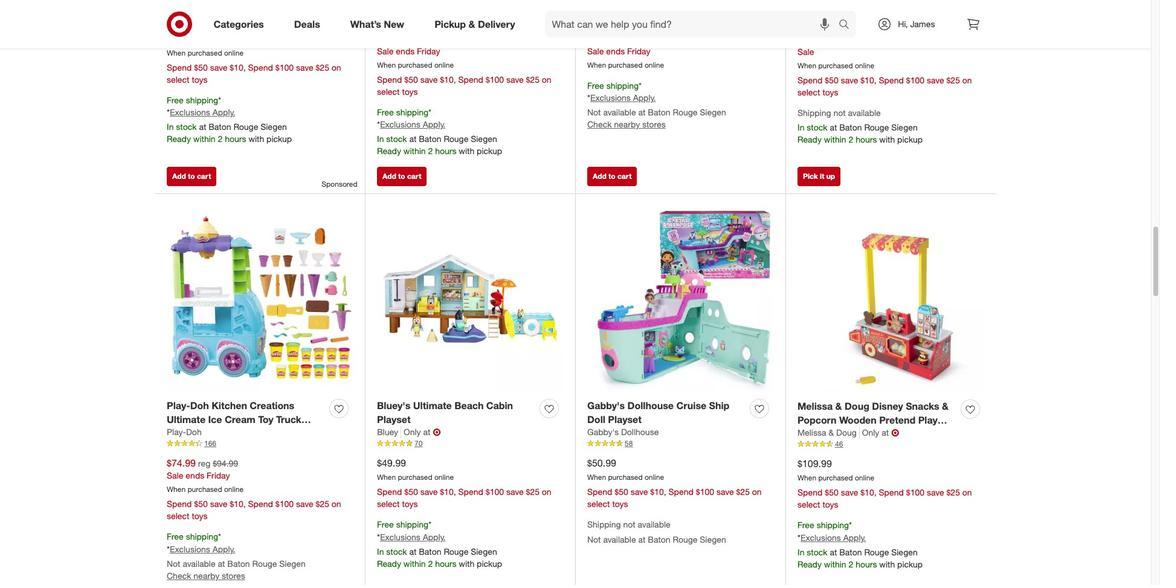 Task type: vqa. For each thing, say whether or not it's contained in the screenshot.
the purchased inside the '$109.99 When purchased online Spend $50 save $10, Spend $100 save $25 on select toys'
yes



Task type: describe. For each thing, give the bounding box(es) containing it.
166 link
[[167, 439, 353, 449]]

play- for play-doh
[[167, 427, 186, 437]]

spend down categories link
[[248, 62, 273, 72]]

166
[[204, 439, 216, 448]]

not for $50.99
[[624, 520, 636, 530]]

disney
[[873, 400, 904, 412]]

sale ends friday when purchased online
[[377, 46, 454, 69]]

$25 inside $74.99 reg $94.99 sale ends friday when purchased online spend $50 save $10, spend $100 save $25 on select toys
[[316, 499, 330, 509]]

doll
[[588, 413, 606, 425]]

$50 inside the $49.99 when purchased online spend $50 save $10, spend $100 save $25 on select toys
[[405, 487, 418, 497]]

bluey's ultimate beach cabin playset
[[377, 400, 513, 425]]

$129.99
[[588, 32, 622, 44]]

& for melissa & doug disney snacks & popcorn wooden pretend play food counter – 33pc
[[836, 400, 843, 412]]

barbie link
[[588, 2, 613, 14]]

check for sale
[[588, 119, 612, 130]]

add to cart button for $28.99
[[167, 167, 217, 186]]

when inside $74.99 reg $94.99 sale ends friday when purchased online spend $50 save $10, spend $100 save $25 on select toys
[[167, 485, 186, 494]]

341
[[204, 14, 216, 23]]

pick it up
[[804, 172, 836, 181]]

$10, inside the spend $50 save $10, spend $100 save $25 on select toys
[[440, 74, 456, 84]]

online inside the $49.99 when purchased online spend $50 save $10, spend $100 save $25 on select toys
[[435, 473, 454, 482]]

ready inside shipping not available in stock at  baton rouge siegen ready within 2 hours with pickup
[[798, 134, 822, 145]]

james
[[911, 19, 936, 29]]

11 link
[[798, 14, 985, 25]]

$25 inside $109.99 when purchased online spend $50 save $10, spend $100 save $25 on select toys
[[947, 488, 961, 498]]

rouge inside shipping not available not available at baton rouge siegen
[[673, 535, 698, 545]]

gabby's dollhouse cruise ship doll playset link
[[588, 399, 746, 427]]

11
[[836, 15, 844, 24]]

purchased inside the $49.99 when purchased online spend $50 save $10, spend $100 save $25 on select toys
[[398, 473, 433, 482]]

& for pickup & delivery
[[469, 18, 476, 30]]

barbie
[[588, 2, 613, 13]]

new
[[384, 18, 405, 30]]

$25 inside $50.99 when purchased online spend $50 save $10, spend $100 save $25 on select toys
[[737, 487, 750, 497]]

categories
[[214, 18, 264, 30]]

available inside shipping not available in stock at  baton rouge siegen ready within 2 hours with pickup
[[849, 107, 881, 118]]

shipping not available in stock at  baton rouge siegen ready within 2 hours with pickup
[[798, 107, 923, 145]]

friday for $74.99
[[207, 471, 230, 481]]

spend down the $149.99
[[879, 75, 905, 85]]

pickup & delivery
[[435, 18, 516, 30]]

pick
[[804, 172, 819, 181]]

nearby for sale
[[615, 119, 640, 130]]

within inside shipping not available in stock at  baton rouge siegen ready within 2 hours with pickup
[[825, 134, 847, 145]]

playset inside play-doh kitchen creations ultimate ice cream toy truck playset
[[167, 427, 201, 439]]

sale inside sale ends friday when purchased online
[[377, 46, 394, 56]]

sponsored
[[322, 179, 358, 189]]

$10, inside $28.99 when purchased online spend $50 save $10, spend $100 save $25 on select toys
[[230, 62, 246, 72]]

play- for play-doh kitchen creations ultimate ice cream toy truck playset
[[167, 400, 190, 412]]

gabby's dollhouse link
[[588, 427, 659, 439]]

stores for sale
[[643, 119, 666, 130]]

gabby's dollhouse cruise ship doll playset
[[588, 400, 730, 425]]

on inside $50.99 when purchased online spend $50 save $10, spend $100 save $25 on select toys
[[753, 487, 762, 497]]

baton inside shipping not available in stock at  baton rouge siegen ready within 2 hours with pickup
[[840, 122, 863, 133]]

bluey only at ¬
[[377, 427, 441, 439]]

$119.99 reg $149.99 sale when purchased online spend $50 save $10, spend $100 save $25 on select toys
[[798, 33, 973, 97]]

only inside "bluey only at ¬"
[[404, 427, 421, 437]]

cruise
[[677, 400, 707, 412]]

108
[[625, 14, 637, 23]]

crayola link
[[167, 2, 195, 14]]

purchased inside sale ends friday when purchased online
[[398, 60, 433, 69]]

on inside $119.99 reg $149.99 sale when purchased online spend $50 save $10, spend $100 save $25 on select toys
[[963, 75, 973, 85]]

ends inside sale ends friday when purchased online
[[396, 46, 415, 56]]

toys inside $109.99 when purchased online spend $50 save $10, spend $100 save $25 on select toys
[[823, 500, 839, 510]]

check nearby stores button for sale
[[588, 119, 666, 131]]

add to cart for $28.99
[[172, 172, 211, 181]]

add for $28.99
[[172, 172, 186, 181]]

purchased inside $74.99 reg $94.99 sale ends friday when purchased online spend $50 save $10, spend $100 save $25 on select toys
[[188, 485, 222, 494]]

$50 inside the spend $50 save $10, spend $100 save $25 on select toys
[[405, 74, 418, 84]]

select inside $74.99 reg $94.99 sale ends friday when purchased online spend $50 save $10, spend $100 save $25 on select toys
[[167, 511, 190, 521]]

$50 inside $109.99 when purchased online spend $50 save $10, spend $100 save $25 on select toys
[[826, 488, 839, 498]]

toys inside $50.99 when purchased online spend $50 save $10, spend $100 save $25 on select toys
[[613, 499, 629, 509]]

search
[[834, 19, 863, 31]]

melissa & doug disney snacks & popcorn wooden pretend play food counter – 33pc link
[[798, 400, 957, 440]]

wooden
[[840, 414, 877, 426]]

pick it up button
[[798, 167, 841, 186]]

ice
[[208, 413, 222, 425]]

$50.99 when purchased online spend $50 save $10, spend $100 save $25 on select toys
[[588, 457, 762, 509]]

$10, inside $74.99 reg $94.99 sale ends friday when purchased online spend $50 save $10, spend $100 save $25 on select toys
[[230, 499, 246, 509]]

select inside the spend $50 save $10, spend $100 save $25 on select toys
[[377, 86, 400, 96]]

what's new link
[[340, 11, 420, 37]]

doug for only
[[837, 428, 857, 438]]

purchased inside $119.99 reg $149.99 sale when purchased online spend $50 save $10, spend $100 save $25 on select toys
[[819, 61, 854, 70]]

play-doh
[[167, 427, 202, 437]]

food
[[798, 428, 821, 440]]

$129.99 reg $199.99 sale ends friday when purchased online
[[588, 32, 669, 69]]

$50 inside $74.99 reg $94.99 sale ends friday when purchased online spend $50 save $10, spend $100 save $25 on select toys
[[194, 499, 208, 509]]

spend up shipping not available not available at baton rouge siegen
[[669, 487, 694, 497]]

beach
[[455, 400, 484, 412]]

pretend
[[880, 414, 916, 426]]

friday inside sale ends friday when purchased online
[[417, 46, 440, 56]]

hours inside shipping not available in stock at  baton rouge siegen ready within 2 hours with pickup
[[856, 134, 878, 145]]

spend down $109.99
[[798, 488, 823, 498]]

ends for $74.99
[[186, 471, 204, 481]]

shipping not available not available at baton rouge siegen
[[588, 520, 727, 545]]

toys inside the spend $50 save $10, spend $100 save $25 on select toys
[[402, 86, 418, 96]]

gabby's for gabby's dollhouse
[[588, 427, 619, 437]]

pickup & delivery link
[[425, 11, 531, 37]]

341 link
[[167, 14, 353, 24]]

on inside $109.99 when purchased online spend $50 save $10, spend $100 save $25 on select toys
[[963, 488, 973, 498]]

sale for $74.99
[[167, 471, 183, 481]]

creations
[[250, 400, 295, 412]]

sale for $119.99
[[798, 46, 815, 57]]

select inside $119.99 reg $149.99 sale when purchased online spend $50 save $10, spend $100 save $25 on select toys
[[798, 87, 821, 97]]

play-doh link
[[167, 427, 202, 439]]

on inside $28.99 when purchased online spend $50 save $10, spend $100 save $25 on select toys
[[332, 62, 341, 72]]

search button
[[834, 11, 863, 40]]

ship
[[710, 400, 730, 412]]

$119.99
[[798, 33, 833, 45]]

reg for $74.99
[[198, 458, 211, 468]]

$149.99
[[850, 34, 880, 44]]

free shipping * * exclusions apply. not available at baton rouge siegen check nearby stores for $199.99
[[588, 80, 727, 130]]

$199.99
[[639, 33, 669, 43]]

$50 inside $119.99 reg $149.99 sale when purchased online spend $50 save $10, spend $100 save $25 on select toys
[[826, 75, 839, 85]]

online inside $28.99 when purchased online spend $50 save $10, spend $100 save $25 on select toys
[[224, 48, 244, 57]]

online inside $119.99 reg $149.99 sale when purchased online spend $50 save $10, spend $100 save $25 on select toys
[[856, 61, 875, 70]]

46
[[836, 440, 844, 449]]

70
[[415, 439, 423, 448]]

counter
[[824, 428, 861, 440]]

fao schwarz link
[[798, 2, 852, 14]]

$10, inside $119.99 reg $149.99 sale when purchased online spend $50 save $10, spend $100 save $25 on select toys
[[861, 75, 877, 85]]

& right snacks
[[943, 400, 949, 412]]

not inside shipping not available not available at baton rouge siegen
[[588, 535, 601, 545]]

& for melissa & doug only at ¬
[[829, 428, 835, 438]]

$100 inside $50.99 when purchased online spend $50 save $10, spend $100 save $25 on select toys
[[696, 487, 715, 497]]

spend down $28.99
[[167, 62, 192, 72]]

$10, inside $109.99 when purchased online spend $50 save $10, spend $100 save $25 on select toys
[[861, 488, 877, 498]]

bluey link
[[377, 427, 402, 439]]

pickup
[[435, 18, 466, 30]]

only inside the melissa & doug only at ¬
[[863, 428, 880, 438]]

gabby's for gabby's dollhouse cruise ship doll playset
[[588, 400, 625, 412]]

$74.99 reg $94.99 sale ends friday when purchased online spend $50 save $10, spend $100 save $25 on select toys
[[167, 457, 341, 521]]

$49.99
[[377, 457, 406, 469]]

$94.99
[[213, 458, 238, 468]]

ultimate inside bluey's ultimate beach cabin playset
[[413, 400, 452, 412]]

popcorn
[[798, 414, 837, 426]]

siegen inside shipping not available in stock at  baton rouge siegen ready within 2 hours with pickup
[[892, 122, 918, 133]]

melissa for melissa & doug disney snacks & popcorn wooden pretend play food counter – 33pc
[[798, 400, 833, 412]]

spend down $119.99
[[798, 75, 823, 85]]

toys inside the $49.99 when purchased online spend $50 save $10, spend $100 save $25 on select toys
[[402, 499, 418, 509]]

playset inside bluey's ultimate beach cabin playset
[[377, 413, 411, 425]]

schwarz
[[816, 3, 849, 13]]

toy
[[258, 413, 274, 425]]

$25 inside $28.99 when purchased online spend $50 save $10, spend $100 save $25 on select toys
[[316, 62, 330, 72]]

bluey's ultimate beach cabin playset link
[[377, 399, 535, 427]]

delivery
[[478, 18, 516, 30]]

deals link
[[284, 11, 335, 37]]

hi,
[[899, 19, 909, 29]]

$109.99 when purchased online spend $50 save $10, spend $100 save $25 on select toys
[[798, 458, 973, 510]]

2 add to cart from the left
[[383, 172, 422, 181]]

spend down $74.99
[[167, 499, 192, 509]]

check nearby stores button for spend $50 save $10, spend $100 save $25 on select toys
[[167, 570, 245, 582]]

–
[[864, 428, 870, 440]]

$25 inside $119.99 reg $149.99 sale when purchased online spend $50 save $10, spend $100 save $25 on select toys
[[947, 75, 961, 85]]

fao schwarz only at
[[798, 3, 881, 13]]

melissa & doug only at ¬
[[798, 427, 900, 439]]

2 inside shipping not available in stock at  baton rouge siegen ready within 2 hours with pickup
[[849, 134, 854, 145]]

at inside the melissa & doug only at ¬
[[882, 428, 890, 438]]

it
[[821, 172, 825, 181]]

playset inside gabby's dollhouse cruise ship doll playset
[[609, 413, 642, 425]]

spend down $50.99
[[588, 487, 613, 497]]

58 link
[[588, 439, 774, 449]]

when inside $50.99 when purchased online spend $50 save $10, spend $100 save $25 on select toys
[[588, 473, 607, 482]]

doh for play-doh kitchen creations ultimate ice cream toy truck playset
[[190, 400, 209, 412]]

33pc
[[872, 428, 895, 440]]

what's new
[[351, 18, 405, 30]]

cabin
[[487, 400, 513, 412]]

free shipping * * exclusions apply. not available at baton rouge siegen check nearby stores for ends friday
[[167, 532, 306, 581]]

$28.99 when purchased online spend $50 save $10, spend $100 save $25 on select toys
[[167, 32, 341, 84]]



Task type: locate. For each thing, give the bounding box(es) containing it.
$100 inside $74.99 reg $94.99 sale ends friday when purchased online spend $50 save $10, spend $100 save $25 on select toys
[[276, 499, 294, 509]]

ready
[[167, 134, 191, 144], [798, 134, 822, 145], [377, 146, 401, 156], [377, 559, 401, 569], [798, 559, 822, 570]]

toys up shipping not available in stock at  baton rouge siegen ready within 2 hours with pickup
[[823, 87, 839, 97]]

doh for play-doh
[[186, 427, 202, 437]]

purchased inside $129.99 reg $199.99 sale ends friday when purchased online
[[609, 60, 643, 69]]

when down $109.99
[[798, 474, 817, 483]]

on inside the $49.99 when purchased online spend $50 save $10, spend $100 save $25 on select toys
[[542, 487, 552, 497]]

purchased down $119.99
[[819, 61, 854, 70]]

$10, down sale ends friday when purchased online
[[440, 74, 456, 84]]

shipping
[[798, 107, 832, 118], [588, 520, 621, 530]]

reg down search
[[835, 34, 847, 44]]

2 horizontal spatial add to cart button
[[588, 167, 638, 186]]

0 horizontal spatial free shipping * * exclusions apply. not available at baton rouge siegen check nearby stores
[[167, 532, 306, 581]]

at inside shipping not available in stock at  baton rouge siegen ready within 2 hours with pickup
[[830, 122, 838, 133]]

when inside the $49.99 when purchased online spend $50 save $10, spend $100 save $25 on select toys
[[377, 473, 396, 482]]

not for $119.99
[[834, 107, 846, 118]]

1 horizontal spatial add to cart button
[[377, 167, 427, 186]]

1 horizontal spatial ends
[[396, 46, 415, 56]]

online down 70 link
[[435, 473, 454, 482]]

purchased down $129.99
[[609, 60, 643, 69]]

1 horizontal spatial to
[[399, 172, 406, 181]]

melissa down popcorn
[[798, 428, 827, 438]]

friday
[[417, 46, 440, 56], [628, 46, 651, 56], [207, 471, 230, 481]]

not inside shipping not available not available at baton rouge siegen
[[624, 520, 636, 530]]

ends down new
[[396, 46, 415, 56]]

0 vertical spatial not
[[834, 107, 846, 118]]

0 vertical spatial ultimate
[[413, 400, 452, 412]]

What can we help you find? suggestions appear below search field
[[545, 11, 842, 37]]

when inside $129.99 reg $199.99 sale ends friday when purchased online
[[588, 60, 607, 69]]

online down "$94.99"
[[224, 485, 244, 494]]

1 vertical spatial not
[[624, 520, 636, 530]]

sale down $74.99
[[167, 471, 183, 481]]

only up search
[[854, 3, 872, 13]]

toys down $49.99
[[402, 499, 418, 509]]

purchased down $109.99
[[819, 474, 854, 483]]

2 add to cart button from the left
[[377, 167, 427, 186]]

$10, down 70 link
[[440, 487, 456, 497]]

up
[[827, 172, 836, 181]]

not
[[588, 107, 601, 118], [588, 535, 601, 545], [167, 559, 181, 569]]

1 horizontal spatial shipping
[[798, 107, 832, 118]]

2 melissa from the top
[[798, 428, 827, 438]]

1 horizontal spatial check nearby stores button
[[588, 119, 666, 131]]

0 vertical spatial stores
[[643, 119, 666, 130]]

$10, down "$94.99"
[[230, 499, 246, 509]]

free shipping * * exclusions apply. in stock at  baton rouge siegen ready within 2 hours with pickup
[[167, 95, 292, 144], [377, 107, 503, 156], [377, 520, 503, 569], [798, 520, 923, 570]]

add to cart for $129.99
[[593, 172, 632, 181]]

$10, down 46 link
[[861, 488, 877, 498]]

doh up ice
[[190, 400, 209, 412]]

with inside shipping not available in stock at  baton rouge siegen ready within 2 hours with pickup
[[880, 134, 896, 145]]

1 cart from the left
[[197, 172, 211, 181]]

select down $119.99
[[798, 87, 821, 97]]

2 play- from the top
[[167, 427, 186, 437]]

within
[[193, 134, 216, 144], [825, 134, 847, 145], [404, 146, 426, 156], [404, 559, 426, 569], [825, 559, 847, 570]]

when inside $28.99 when purchased online spend $50 save $10, spend $100 save $25 on select toys
[[167, 48, 186, 57]]

melissa & doug disney snacks & popcorn wooden pretend play food counter – 33pc image
[[798, 206, 985, 393], [798, 206, 985, 393]]

cream
[[225, 413, 256, 425]]

shipping for $119.99
[[798, 107, 832, 118]]

nearby for spend $50 save $10, spend $100 save $25 on select toys
[[194, 571, 220, 581]]

dollhouse inside gabby's dollhouse cruise ship doll playset
[[628, 400, 674, 412]]

0 horizontal spatial stores
[[222, 571, 245, 581]]

gabby's dollhouse cruise ship doll playset image
[[588, 206, 774, 392], [588, 206, 774, 392]]

when down $74.99
[[167, 485, 186, 494]]

0 vertical spatial shipping
[[798, 107, 832, 118]]

toys down sale ends friday when purchased online
[[402, 86, 418, 96]]

playset left the 166
[[167, 427, 201, 439]]

friday down $199.99 at top right
[[628, 46, 651, 56]]

siegen inside shipping not available not available at baton rouge siegen
[[700, 535, 727, 545]]

0 horizontal spatial add
[[172, 172, 186, 181]]

purchased inside $109.99 when purchased online spend $50 save $10, spend $100 save $25 on select toys
[[819, 474, 854, 483]]

2 horizontal spatial friday
[[628, 46, 651, 56]]

$50 down $74.99
[[194, 499, 208, 509]]

when inside $109.99 when purchased online spend $50 save $10, spend $100 save $25 on select toys
[[798, 474, 817, 483]]

purchased inside $28.99 when purchased online spend $50 save $10, spend $100 save $25 on select toys
[[188, 48, 222, 57]]

select
[[167, 74, 190, 84], [377, 86, 400, 96], [798, 87, 821, 97], [377, 499, 400, 509], [588, 499, 610, 509], [798, 500, 821, 510], [167, 511, 190, 521]]

only down wooden
[[863, 428, 880, 438]]

online
[[224, 48, 244, 57], [435, 60, 454, 69], [645, 60, 665, 69], [856, 61, 875, 70], [435, 473, 454, 482], [645, 473, 665, 482], [856, 474, 875, 483], [224, 485, 244, 494]]

1 vertical spatial check
[[167, 571, 191, 581]]

sale inside $129.99 reg $199.99 sale ends friday when purchased online
[[588, 46, 604, 56]]

$100 inside $119.99 reg $149.99 sale when purchased online spend $50 save $10, spend $100 save $25 on select toys
[[907, 75, 925, 85]]

$25 inside the $49.99 when purchased online spend $50 save $10, spend $100 save $25 on select toys
[[526, 487, 540, 497]]

when inside $119.99 reg $149.99 sale when purchased online spend $50 save $10, spend $100 save $25 on select toys
[[798, 61, 817, 70]]

0 horizontal spatial check
[[167, 571, 191, 581]]

play- inside play-doh kitchen creations ultimate ice cream toy truck playset
[[167, 400, 190, 412]]

cart for $129.99
[[618, 172, 632, 181]]

purchased down $50.99
[[609, 473, 643, 482]]

playset down bluey's
[[377, 413, 411, 425]]

1 vertical spatial play-
[[167, 427, 186, 437]]

nearby
[[615, 119, 640, 130], [194, 571, 220, 581]]

purchased down $49.99
[[398, 473, 433, 482]]

1 horizontal spatial nearby
[[615, 119, 640, 130]]

online inside $50.99 when purchased online spend $50 save $10, spend $100 save $25 on select toys
[[645, 473, 665, 482]]

what's
[[351, 18, 382, 30]]

purchased
[[188, 48, 222, 57], [398, 60, 433, 69], [609, 60, 643, 69], [819, 61, 854, 70], [398, 473, 433, 482], [609, 473, 643, 482], [819, 474, 854, 483], [188, 485, 222, 494]]

1 add to cart from the left
[[172, 172, 211, 181]]

0 vertical spatial dollhouse
[[628, 400, 674, 412]]

0 horizontal spatial not
[[624, 520, 636, 530]]

spend down "166" link
[[248, 499, 273, 509]]

0 vertical spatial doug
[[845, 400, 870, 412]]

dollhouse inside gabby's dollhouse link
[[622, 427, 659, 437]]

melissa for melissa & doug only at ¬
[[798, 428, 827, 438]]

friday down "$94.99"
[[207, 471, 230, 481]]

rouge
[[673, 107, 698, 118], [234, 122, 258, 132], [865, 122, 890, 133], [444, 134, 469, 144], [673, 535, 698, 545], [444, 547, 469, 557], [865, 547, 890, 558], [252, 559, 277, 569]]

1 vertical spatial doug
[[837, 428, 857, 438]]

0 horizontal spatial shipping
[[588, 520, 621, 530]]

$10, inside the $49.99 when purchased online spend $50 save $10, spend $100 save $25 on select toys
[[440, 487, 456, 497]]

0 vertical spatial doh
[[190, 400, 209, 412]]

online down the $149.99
[[856, 61, 875, 70]]

1 horizontal spatial not
[[834, 107, 846, 118]]

toys down $74.99
[[192, 511, 208, 521]]

siegen
[[700, 107, 727, 118], [261, 122, 287, 132], [892, 122, 918, 133], [471, 134, 498, 144], [700, 535, 727, 545], [471, 547, 498, 557], [892, 547, 918, 558], [280, 559, 306, 569]]

sale down what's new link at the left of page
[[377, 46, 394, 56]]

select inside $50.99 when purchased online spend $50 save $10, spend $100 save $25 on select toys
[[588, 499, 610, 509]]

70 link
[[377, 439, 564, 449]]

categories link
[[203, 11, 279, 37]]

& down popcorn
[[829, 428, 835, 438]]

dollhouse up gabby's dollhouse
[[628, 400, 674, 412]]

$100 inside $28.99 when purchased online spend $50 save $10, spend $100 save $25 on select toys
[[276, 62, 294, 72]]

spend down sale ends friday when purchased online
[[377, 74, 402, 84]]

0 horizontal spatial playset
[[167, 427, 201, 439]]

0 vertical spatial free shipping * * exclusions apply. not available at baton rouge siegen check nearby stores
[[588, 80, 727, 130]]

1 horizontal spatial stores
[[643, 119, 666, 130]]

2 vertical spatial not
[[167, 559, 181, 569]]

reg inside $119.99 reg $149.99 sale when purchased online spend $50 save $10, spend $100 save $25 on select toys
[[835, 34, 847, 44]]

$10, up shipping not available not available at baton rouge siegen
[[651, 487, 667, 497]]

0 horizontal spatial friday
[[207, 471, 230, 481]]

$50 down sale ends friday when purchased online
[[405, 74, 418, 84]]

save
[[210, 62, 228, 72], [296, 62, 314, 72], [421, 74, 438, 84], [507, 74, 524, 84], [842, 75, 859, 85], [928, 75, 945, 85], [421, 487, 438, 497], [507, 487, 524, 497], [631, 487, 648, 497], [717, 487, 734, 497], [842, 488, 859, 498], [928, 488, 945, 498], [210, 499, 228, 509], [296, 499, 314, 509]]

toys down $28.99
[[192, 74, 208, 84]]

sale down $129.99
[[588, 46, 604, 56]]

select down $50.99
[[588, 499, 610, 509]]

doug up wooden
[[845, 400, 870, 412]]

0 horizontal spatial ends
[[186, 471, 204, 481]]

play-doh kitchen creations ultimate ice cream toy truck playset image
[[167, 206, 353, 392], [167, 206, 353, 392]]

0 horizontal spatial add to cart button
[[167, 167, 217, 186]]

online inside sale ends friday when purchased online
[[435, 60, 454, 69]]

sale for $129.99
[[588, 46, 604, 56]]

1 horizontal spatial ¬
[[892, 427, 900, 439]]

1 vertical spatial gabby's
[[588, 427, 619, 437]]

1 add to cart button from the left
[[167, 167, 217, 186]]

0 horizontal spatial cart
[[197, 172, 211, 181]]

2
[[218, 134, 223, 144], [849, 134, 854, 145], [428, 146, 433, 156], [428, 559, 433, 569], [849, 559, 854, 570]]

on inside $74.99 reg $94.99 sale ends friday when purchased online spend $50 save $10, spend $100 save $25 on select toys
[[332, 499, 341, 509]]

check nearby stores button
[[588, 119, 666, 131], [167, 570, 245, 582]]

select down $109.99
[[798, 500, 821, 510]]

2 horizontal spatial cart
[[618, 172, 632, 181]]

at inside shipping not available not available at baton rouge siegen
[[639, 535, 646, 545]]

doh inside play-doh kitchen creations ultimate ice cream toy truck playset
[[190, 400, 209, 412]]

with
[[249, 134, 264, 144], [880, 134, 896, 145], [459, 146, 475, 156], [459, 559, 475, 569], [880, 559, 896, 570]]

friday inside $129.99 reg $199.99 sale ends friday when purchased online
[[628, 46, 651, 56]]

1 horizontal spatial ultimate
[[413, 400, 452, 412]]

2 horizontal spatial playset
[[609, 413, 642, 425]]

select inside the $49.99 when purchased online spend $50 save $10, spend $100 save $25 on select toys
[[377, 499, 400, 509]]

$28.99
[[167, 32, 196, 44]]

2 cart from the left
[[408, 172, 422, 181]]

doug for disney
[[845, 400, 870, 412]]

purchased inside $50.99 when purchased online spend $50 save $10, spend $100 save $25 on select toys
[[609, 473, 643, 482]]

$10, inside $50.99 when purchased online spend $50 save $10, spend $100 save $25 on select toys
[[651, 487, 667, 497]]

spend down pickup & delivery link
[[459, 74, 484, 84]]

online inside $129.99 reg $199.99 sale ends friday when purchased online
[[645, 60, 665, 69]]

$50 down $28.99
[[194, 62, 208, 72]]

1 horizontal spatial free shipping * * exclusions apply. not available at baton rouge siegen check nearby stores
[[588, 80, 727, 130]]

spend down 46 link
[[879, 488, 905, 498]]

play- up the play-doh
[[167, 400, 190, 412]]

toys down $50.99
[[613, 499, 629, 509]]

exclusions apply. button
[[591, 92, 656, 104], [170, 107, 235, 119], [380, 119, 446, 131], [380, 532, 446, 544], [801, 532, 867, 544], [170, 544, 235, 556]]

available
[[604, 107, 637, 118], [849, 107, 881, 118], [638, 520, 671, 530], [604, 535, 637, 545], [183, 559, 216, 569]]

ultimate up the play-doh
[[167, 413, 206, 425]]

fao
[[798, 3, 814, 13]]

1 horizontal spatial add to cart
[[383, 172, 422, 181]]

reg for $129.99
[[624, 33, 637, 43]]

1 vertical spatial doh
[[186, 427, 202, 437]]

1 vertical spatial not
[[588, 535, 601, 545]]

play
[[919, 414, 938, 426]]

online inside $109.99 when purchased online spend $50 save $10, spend $100 save $25 on select toys
[[856, 474, 875, 483]]

at inside "bluey only at ¬"
[[424, 427, 431, 437]]

not for sale
[[588, 107, 601, 118]]

0 vertical spatial check nearby stores button
[[588, 119, 666, 131]]

1 play- from the top
[[167, 400, 190, 412]]

$100 inside $109.99 when purchased online spend $50 save $10, spend $100 save $25 on select toys
[[907, 488, 925, 498]]

0 horizontal spatial check nearby stores button
[[167, 570, 245, 582]]

1 vertical spatial dollhouse
[[622, 427, 659, 437]]

reg inside $129.99 reg $199.99 sale ends friday when purchased online
[[624, 33, 637, 43]]

0 horizontal spatial ultimate
[[167, 413, 206, 425]]

melissa & doug disney snacks & popcorn wooden pretend play food counter – 33pc
[[798, 400, 949, 440]]

2 gabby's from the top
[[588, 427, 619, 437]]

$100 inside the $49.99 when purchased online spend $50 save $10, spend $100 save $25 on select toys
[[486, 487, 504, 497]]

0 horizontal spatial reg
[[198, 458, 211, 468]]

ends down $129.99
[[607, 46, 625, 56]]

1 horizontal spatial playset
[[377, 413, 411, 425]]

gabby's dollhouse
[[588, 427, 659, 437]]

reg down 108
[[624, 33, 637, 43]]

$109.99
[[798, 458, 833, 470]]

kitchen
[[212, 400, 247, 412]]

0 vertical spatial play-
[[167, 400, 190, 412]]

1 horizontal spatial friday
[[417, 46, 440, 56]]

gabby's inside gabby's dollhouse cruise ship doll playset
[[588, 400, 625, 412]]

stock inside shipping not available in stock at  baton rouge siegen ready within 2 hours with pickup
[[807, 122, 828, 133]]

add for $129.99
[[593, 172, 607, 181]]

friday down pickup at the top of the page
[[417, 46, 440, 56]]

playset up gabby's dollhouse
[[609, 413, 642, 425]]

1 gabby's from the top
[[588, 400, 625, 412]]

friday for $129.99
[[628, 46, 651, 56]]

check for spend $50 save $10, spend $100 save $25 on select toys
[[167, 571, 191, 581]]

to for $129.99
[[609, 172, 616, 181]]

shipping for $50.99
[[588, 520, 621, 530]]

sale inside $74.99 reg $94.99 sale ends friday when purchased online spend $50 save $10, spend $100 save $25 on select toys
[[167, 471, 183, 481]]

cart for $28.99
[[197, 172, 211, 181]]

playset
[[377, 413, 411, 425], [609, 413, 642, 425], [167, 427, 201, 439]]

on inside the spend $50 save $10, spend $100 save $25 on select toys
[[542, 74, 552, 84]]

only up "70"
[[404, 427, 421, 437]]

melissa up popcorn
[[798, 400, 833, 412]]

2 horizontal spatial ends
[[607, 46, 625, 56]]

spend
[[167, 62, 192, 72], [248, 62, 273, 72], [377, 74, 402, 84], [459, 74, 484, 84], [798, 75, 823, 85], [879, 75, 905, 85], [377, 487, 402, 497], [459, 487, 484, 497], [588, 487, 613, 497], [669, 487, 694, 497], [798, 488, 823, 498], [879, 488, 905, 498], [167, 499, 192, 509], [248, 499, 273, 509]]

1 vertical spatial check nearby stores button
[[167, 570, 245, 582]]

free
[[588, 80, 605, 90], [167, 95, 184, 105], [377, 107, 394, 117], [377, 520, 394, 530], [798, 520, 815, 530], [167, 532, 184, 542]]

$50 down $109.99
[[826, 488, 839, 498]]

play-doh kitchen creations ultimate ice cream toy truck playset
[[167, 400, 302, 439]]

0 horizontal spatial nearby
[[194, 571, 220, 581]]

online inside $74.99 reg $94.99 sale ends friday when purchased online spend $50 save $10, spend $100 save $25 on select toys
[[224, 485, 244, 494]]

& inside the melissa & doug only at ¬
[[829, 428, 835, 438]]

1 vertical spatial ultimate
[[167, 413, 206, 425]]

¬ down bluey's ultimate beach cabin playset
[[433, 427, 441, 439]]

¬ down 'pretend' on the right of page
[[892, 427, 900, 439]]

in inside shipping not available in stock at  baton rouge siegen ready within 2 hours with pickup
[[798, 122, 805, 133]]

reg inside $74.99 reg $94.99 sale ends friday when purchased online spend $50 save $10, spend $100 save $25 on select toys
[[198, 458, 211, 468]]

$100
[[276, 62, 294, 72], [486, 74, 504, 84], [907, 75, 925, 85], [486, 487, 504, 497], [696, 487, 715, 497], [907, 488, 925, 498], [276, 499, 294, 509]]

3 cart from the left
[[618, 172, 632, 181]]

0 vertical spatial nearby
[[615, 119, 640, 130]]

add to cart button for $129.99
[[588, 167, 638, 186]]

$10, down categories link
[[230, 62, 246, 72]]

ends for $129.99
[[607, 46, 625, 56]]

sale
[[377, 46, 394, 56], [588, 46, 604, 56], [798, 46, 815, 57], [167, 471, 183, 481]]

$74.99
[[167, 457, 196, 469]]

0 horizontal spatial ¬
[[433, 427, 441, 439]]

$50 inside $28.99 when purchased online spend $50 save $10, spend $100 save $25 on select toys
[[194, 62, 208, 72]]

when down $28.99
[[167, 48, 186, 57]]

bluey's
[[377, 400, 411, 412]]

free shipping * * exclusions apply. not available at baton rouge siegen check nearby stores
[[588, 80, 727, 130], [167, 532, 306, 581]]

when down $119.99
[[798, 61, 817, 70]]

on
[[332, 62, 341, 72], [542, 74, 552, 84], [963, 75, 973, 85], [542, 487, 552, 497], [753, 487, 762, 497], [963, 488, 973, 498], [332, 499, 341, 509]]

spend down 70 link
[[459, 487, 484, 497]]

melissa
[[798, 400, 833, 412], [798, 428, 827, 438]]

$50 inside $50.99 when purchased online spend $50 save $10, spend $100 save $25 on select toys
[[615, 487, 629, 497]]

1 to from the left
[[188, 172, 195, 181]]

$10, down the $149.99
[[861, 75, 877, 85]]

ends inside $129.99 reg $199.99 sale ends friday when purchased online
[[607, 46, 625, 56]]

shipping
[[607, 80, 639, 90], [186, 95, 218, 105], [396, 107, 429, 117], [396, 520, 429, 530], [817, 520, 850, 530], [186, 532, 218, 542]]

&
[[469, 18, 476, 30], [836, 400, 843, 412], [943, 400, 949, 412], [829, 428, 835, 438]]

1 vertical spatial shipping
[[588, 520, 621, 530]]

& right pickup at the top of the page
[[469, 18, 476, 30]]

$49.99 when purchased online spend $50 save $10, spend $100 save $25 on select toys
[[377, 457, 552, 509]]

gabby's up doll
[[588, 400, 625, 412]]

to for $28.99
[[188, 172, 195, 181]]

2 to from the left
[[399, 172, 406, 181]]

0 vertical spatial melissa
[[798, 400, 833, 412]]

3 add from the left
[[593, 172, 607, 181]]

0 vertical spatial gabby's
[[588, 400, 625, 412]]

0 horizontal spatial to
[[188, 172, 195, 181]]

sale down $119.99
[[798, 46, 815, 57]]

$50 down $49.99
[[405, 487, 418, 497]]

1 melissa from the top
[[798, 400, 833, 412]]

when down what's new link at the left of page
[[377, 60, 396, 69]]

1 vertical spatial nearby
[[194, 571, 220, 581]]

1 horizontal spatial check
[[588, 119, 612, 130]]

$50 down $50.99
[[615, 487, 629, 497]]

1 vertical spatial free shipping * * exclusions apply. not available at baton rouge siegen check nearby stores
[[167, 532, 306, 581]]

online down 46 link
[[856, 474, 875, 483]]

$100 inside the spend $50 save $10, spend $100 save $25 on select toys
[[486, 74, 504, 84]]

snacks
[[907, 400, 940, 412]]

2 horizontal spatial to
[[609, 172, 616, 181]]

toys inside $74.99 reg $94.99 sale ends friday when purchased online spend $50 save $10, spend $100 save $25 on select toys
[[192, 511, 208, 521]]

& up wooden
[[836, 400, 843, 412]]

doh up $74.99
[[186, 427, 202, 437]]

2 horizontal spatial reg
[[835, 34, 847, 44]]

$10,
[[230, 62, 246, 72], [440, 74, 456, 84], [861, 75, 877, 85], [440, 487, 456, 497], [651, 487, 667, 497], [861, 488, 877, 498], [230, 499, 246, 509]]

shipping inside shipping not available not available at baton rouge siegen
[[588, 520, 621, 530]]

pickup inside shipping not available in stock at  baton rouge siegen ready within 2 hours with pickup
[[898, 134, 923, 145]]

$50.99
[[588, 457, 617, 469]]

select inside $109.99 when purchased online spend $50 save $10, spend $100 save $25 on select toys
[[798, 500, 821, 510]]

baton
[[648, 107, 671, 118], [209, 122, 231, 132], [840, 122, 863, 133], [419, 134, 442, 144], [648, 535, 671, 545], [419, 547, 442, 557], [840, 547, 863, 558], [228, 559, 250, 569]]

ends inside $74.99 reg $94.99 sale ends friday when purchased online spend $50 save $10, spend $100 save $25 on select toys
[[186, 471, 204, 481]]

not
[[834, 107, 846, 118], [624, 520, 636, 530]]

$50 down $119.99
[[826, 75, 839, 85]]

reg down the 166
[[198, 458, 211, 468]]

select down $49.99
[[377, 499, 400, 509]]

when down $129.99
[[588, 60, 607, 69]]

58
[[625, 439, 633, 448]]

stores for spend $50 save $10, spend $100 save $25 on select toys
[[222, 571, 245, 581]]

gabby's down doll
[[588, 427, 619, 437]]

sale inside $119.99 reg $149.99 sale when purchased online spend $50 save $10, spend $100 save $25 on select toys
[[798, 46, 815, 57]]

spend down $49.99
[[377, 487, 402, 497]]

doug inside melissa & doug disney snacks & popcorn wooden pretend play food counter – 33pc
[[845, 400, 870, 412]]

1 horizontal spatial reg
[[624, 33, 637, 43]]

toys down $109.99
[[823, 500, 839, 510]]

ultimate inside play-doh kitchen creations ultimate ice cream toy truck playset
[[167, 413, 206, 425]]

toys inside $28.99 when purchased online spend $50 save $10, spend $100 save $25 on select toys
[[192, 74, 208, 84]]

select down sale ends friday when purchased online
[[377, 86, 400, 96]]

purchased down new
[[398, 60, 433, 69]]

0 horizontal spatial add to cart
[[172, 172, 211, 181]]

2 add from the left
[[383, 172, 397, 181]]

$25
[[316, 62, 330, 72], [526, 74, 540, 84], [947, 75, 961, 85], [526, 487, 540, 497], [737, 487, 750, 497], [947, 488, 961, 498], [316, 499, 330, 509]]

baton inside shipping not available not available at baton rouge siegen
[[648, 535, 671, 545]]

3 add to cart button from the left
[[588, 167, 638, 186]]

apply.
[[634, 93, 656, 103], [213, 107, 235, 118], [423, 119, 446, 130], [423, 532, 446, 542], [844, 533, 867, 543], [213, 544, 235, 555]]

2 horizontal spatial add to cart
[[593, 172, 632, 181]]

select down $28.99
[[167, 74, 190, 84]]

108 link
[[588, 14, 774, 24]]

1 horizontal spatial cart
[[408, 172, 422, 181]]

purchased down "$94.99"
[[188, 485, 222, 494]]

truck
[[276, 413, 302, 425]]

dollhouse up 58
[[622, 427, 659, 437]]

0 vertical spatial not
[[588, 107, 601, 118]]

online down $199.99 at top right
[[645, 60, 665, 69]]

add
[[172, 172, 186, 181], [383, 172, 397, 181], [593, 172, 607, 181]]

not for spend $50 save $10, spend $100 save $25 on select toys
[[167, 559, 181, 569]]

ends down $74.99
[[186, 471, 204, 481]]

play- up $74.99
[[167, 427, 186, 437]]

select inside $28.99 when purchased online spend $50 save $10, spend $100 save $25 on select toys
[[167, 74, 190, 84]]

0 vertical spatial check
[[588, 119, 612, 130]]

doug up 46
[[837, 428, 857, 438]]

1 vertical spatial melissa
[[798, 428, 827, 438]]

online down categories
[[224, 48, 244, 57]]

bluey's ultimate beach cabin playset image
[[377, 206, 564, 392], [377, 206, 564, 392]]

1 vertical spatial stores
[[222, 571, 245, 581]]

when inside sale ends friday when purchased online
[[377, 60, 396, 69]]

2 horizontal spatial add
[[593, 172, 607, 181]]

3 add to cart from the left
[[593, 172, 632, 181]]

dollhouse for gabby's dollhouse
[[622, 427, 659, 437]]

hi, james
[[899, 19, 936, 29]]

online up the spend $50 save $10, spend $100 save $25 on select toys at the left
[[435, 60, 454, 69]]

rouge inside shipping not available in stock at  baton rouge siegen ready within 2 hours with pickup
[[865, 122, 890, 133]]

toys inside $119.99 reg $149.99 sale when purchased online spend $50 save $10, spend $100 save $25 on select toys
[[823, 87, 839, 97]]

deals
[[294, 18, 320, 30]]

select down $74.99
[[167, 511, 190, 521]]

reg for $119.99
[[835, 34, 847, 44]]

bluey
[[377, 427, 399, 437]]

melissa & doug link
[[798, 427, 860, 439]]

1 horizontal spatial add
[[383, 172, 397, 181]]

1 add from the left
[[172, 172, 186, 181]]

3 to from the left
[[609, 172, 616, 181]]

gabby's
[[588, 400, 625, 412], [588, 427, 619, 437]]

dollhouse for gabby's dollhouse cruise ship doll playset
[[628, 400, 674, 412]]

ultimate
[[413, 400, 452, 412], [167, 413, 206, 425]]

doug
[[845, 400, 870, 412], [837, 428, 857, 438]]

online down 58 link
[[645, 473, 665, 482]]



